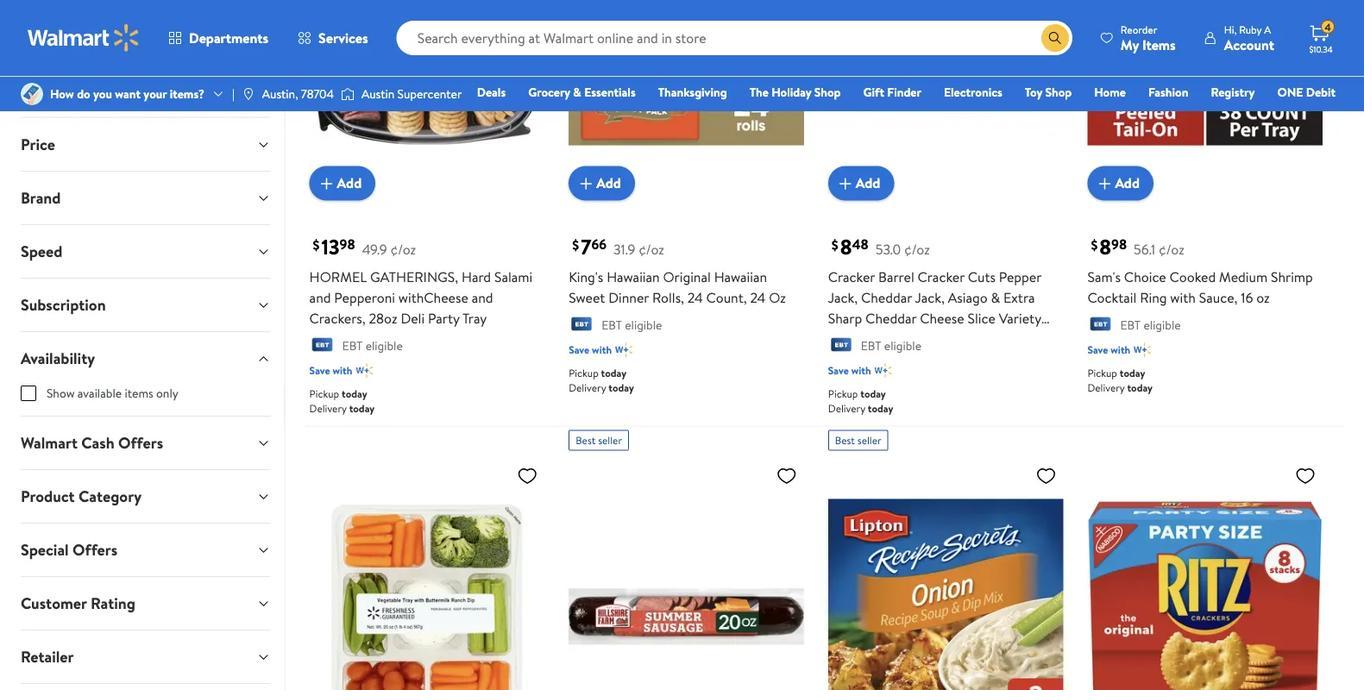 Task type: vqa. For each thing, say whether or not it's contained in the screenshot.


Task type: locate. For each thing, give the bounding box(es) containing it.
¢/oz right 56.1
[[1159, 239, 1185, 258]]

ebt down cocktail
[[1120, 316, 1141, 333]]

price tab
[[7, 118, 284, 171]]

add to favorites list, ritz original crackers, party size, 27.4 oz image
[[1295, 465, 1316, 486]]

¢/oz inside $ 8 98 56.1 ¢/oz sam's choice cooked medium shrimp cocktail ring with sauce, 16 oz
[[1159, 239, 1185, 258]]

walmart plus image for $ 8 98 56.1 ¢/oz sam's choice cooked medium shrimp cocktail ring with sauce, 16 oz
[[1134, 341, 1151, 359]]

1 horizontal spatial cracker
[[918, 267, 965, 286]]

2 best seller from the left
[[835, 433, 882, 448]]

pepper
[[999, 267, 1042, 286]]

tray
[[463, 308, 487, 327], [898, 329, 922, 348]]

count,
[[706, 288, 747, 307]]

& left extra
[[991, 288, 1000, 307]]

2 8 from the left
[[1100, 232, 1112, 261]]

walmart cash offers button
[[7, 417, 284, 469]]

ebt for $ 13 98 49.9 ¢/oz hormel gatherings, hard salami and pepperoni withcheese and crackers,  28oz deli party tray
[[342, 337, 363, 354]]

hawaiian up dinner
[[607, 267, 660, 286]]

¢/oz right 49.9
[[391, 239, 416, 258]]

add up the "13" at top
[[337, 174, 362, 193]]

ebt left ct
[[861, 337, 882, 354]]

0 horizontal spatial 24
[[688, 288, 703, 307]]

pickup for $ 13 98 49.9 ¢/oz hormel gatherings, hard salami and pepperoni withcheese and crackers,  28oz deli party tray
[[309, 386, 339, 401]]

pickup down crackers,
[[309, 386, 339, 401]]

ebt eligible down dinner
[[602, 316, 662, 333]]

1 vertical spatial &
[[991, 288, 1000, 307]]

eligible for $ 7 66 31.9 ¢/oz king's hawaiian original hawaiian sweet dinner rolls, 24 count, 24 oz
[[625, 316, 662, 333]]

pickup today delivery today down ebt image at the left top of the page
[[569, 366, 634, 395]]

¢/oz right 31.9
[[639, 239, 664, 258]]

1 8 from the left
[[840, 232, 852, 261]]

98 for 8
[[1112, 235, 1127, 254]]

deals
[[477, 84, 506, 101]]

with down pack,
[[852, 363, 871, 378]]

 image
[[21, 83, 43, 105], [341, 85, 355, 103], [241, 87, 255, 101]]

eligible for $ 13 98 49.9 ¢/oz hormel gatherings, hard salami and pepperoni withcheese and crackers,  28oz deli party tray
[[366, 337, 403, 354]]

price
[[21, 134, 55, 155]]

2 98 from the left
[[1112, 235, 1127, 254]]

0 horizontal spatial &
[[573, 84, 582, 101]]

search icon image
[[1048, 31, 1062, 45]]

ebt image
[[1088, 317, 1114, 335], [309, 338, 335, 355], [828, 338, 854, 355]]

departments up '|'
[[189, 28, 268, 47]]

cheddar up ct
[[866, 308, 917, 327]]

save with down pack,
[[828, 363, 871, 378]]

1 shop from the left
[[814, 84, 841, 101]]

1 ¢/oz from the left
[[391, 239, 416, 258]]

ebt right ebt image at the left top of the page
[[602, 316, 622, 333]]

2 $ from the left
[[572, 236, 579, 255]]

shop right toy on the right of the page
[[1046, 84, 1072, 101]]

best for hillshire farm hardwood smoked summer sausage, 20 oz 'image'
[[576, 433, 596, 448]]

8 inside $ 8 48 53.0 ¢/oz cracker barrel cracker cuts pepper jack, cheddar jack, asiago & extra sharp cheddar cheese slice variety pack, 48 ct tray
[[840, 232, 852, 261]]

pickup for $ 7 66 31.9 ¢/oz king's hawaiian original hawaiian sweet dinner rolls, 24 count, 24 oz
[[569, 366, 599, 380]]

2 best from the left
[[835, 433, 855, 448]]

1 horizontal spatial 8
[[1100, 232, 1112, 261]]

3 $ from the left
[[832, 236, 839, 255]]

 image right '|'
[[241, 87, 255, 101]]

1 add from the left
[[337, 174, 362, 193]]

1 add button from the left
[[309, 166, 376, 201]]

with down crackers,
[[333, 363, 352, 378]]

and
[[309, 288, 331, 307], [472, 288, 493, 307]]

add button up the '53.0'
[[828, 166, 894, 201]]

0 horizontal spatial jack,
[[828, 288, 858, 307]]

$ left the '7'
[[572, 236, 579, 255]]

1 horizontal spatial seller
[[858, 433, 882, 448]]

sam's choice cooked medium shrimp cocktail ring with sauce, 16 oz image
[[1088, 0, 1323, 187]]

& right 'grocery'
[[573, 84, 582, 101]]

0 horizontal spatial departments
[[21, 80, 110, 102]]

cheddar down barrel
[[861, 288, 912, 307]]

tray right party
[[463, 308, 487, 327]]

24 left oz
[[750, 288, 766, 307]]

add to cart image
[[835, 173, 856, 194], [1095, 173, 1115, 194]]

walmart plus image down ring
[[1134, 341, 1151, 359]]

pickup for $ 8 98 56.1 ¢/oz sam's choice cooked medium shrimp cocktail ring with sauce, 16 oz
[[1088, 366, 1118, 380]]

ebt for $ 7 66 31.9 ¢/oz king's hawaiian original hawaiian sweet dinner rolls, 24 count, 24 oz
[[602, 316, 622, 333]]

ebt eligible down ring
[[1120, 316, 1181, 333]]

1 horizontal spatial best
[[835, 433, 855, 448]]

and up crackers,
[[309, 288, 331, 307]]

pickup down cocktail
[[1088, 366, 1118, 380]]

grocery
[[528, 84, 570, 101]]

3 add button from the left
[[828, 166, 894, 201]]

98 inside $ 8 98 56.1 ¢/oz sam's choice cooked medium shrimp cocktail ring with sauce, 16 oz
[[1112, 235, 1127, 254]]

sweet
[[569, 288, 605, 307]]

98
[[340, 235, 355, 254], [1112, 235, 1127, 254]]

original
[[663, 267, 711, 286]]

pickup today delivery today for $ 7 66 31.9 ¢/oz king's hawaiian original hawaiian sweet dinner rolls, 24 count, 24 oz
[[569, 366, 634, 395]]

walmart plus image down ct
[[875, 362, 892, 379]]

4 ¢/oz from the left
[[1159, 239, 1185, 258]]

1 horizontal spatial jack,
[[915, 288, 945, 307]]

electronics
[[944, 84, 1003, 101]]

1 horizontal spatial hawaiian
[[714, 267, 767, 286]]

0 vertical spatial departments
[[189, 28, 268, 47]]

8 left the '53.0'
[[840, 232, 852, 261]]

hawaiian up count,
[[714, 267, 767, 286]]

with down "cooked"
[[1171, 288, 1196, 307]]

choice
[[1124, 267, 1167, 286]]

1 horizontal spatial add to cart image
[[576, 173, 596, 194]]

delivery for $ 7 66 31.9 ¢/oz king's hawaiian original hawaiian sweet dinner rolls, 24 count, 24 oz
[[569, 380, 606, 395]]

$ 8 98 56.1 ¢/oz sam's choice cooked medium shrimp cocktail ring with sauce, 16 oz
[[1088, 232, 1313, 307]]

1 vertical spatial tray
[[898, 329, 922, 348]]

1 horizontal spatial departments
[[189, 28, 268, 47]]

save down crackers,
[[309, 363, 330, 378]]

withcheese
[[399, 288, 468, 307]]

tray inside $ 13 98 49.9 ¢/oz hormel gatherings, hard salami and pepperoni withcheese and crackers,  28oz deli party tray
[[463, 308, 487, 327]]

show available items only
[[47, 385, 178, 402]]

ebt image for $ 8 48 53.0 ¢/oz cracker barrel cracker cuts pepper jack, cheddar jack, asiago & extra sharp cheddar cheese slice variety pack, 48 ct tray
[[828, 338, 854, 355]]

save for $ 13 98 49.9 ¢/oz hormel gatherings, hard salami and pepperoni withcheese and crackers,  28oz deli party tray
[[309, 363, 330, 378]]

4 $ from the left
[[1091, 236, 1098, 255]]

king's hawaiian original hawaiian sweet dinner rolls, 24 count, 24 oz image
[[569, 0, 804, 187]]

48 left ct
[[863, 329, 879, 348]]

0 horizontal spatial 98
[[340, 235, 355, 254]]

save down cocktail
[[1088, 343, 1108, 357]]

hillshire farm hardwood smoked summer sausage, 20 oz image
[[569, 458, 804, 690]]

rolls,
[[652, 288, 684, 307]]

3 ¢/oz from the left
[[905, 239, 930, 258]]

add to cart image
[[316, 173, 337, 194], [576, 173, 596, 194]]

best for "lipton recipe secrets onion dry soup and dip mix, 2 oz, 2 pack" image
[[835, 433, 855, 448]]

1 horizontal spatial shop
[[1046, 84, 1072, 101]]

and down hard
[[472, 288, 493, 307]]

save down pack,
[[828, 363, 849, 378]]

add to favorites list, freshness guaranteed vegetable tray with buttermilk ranch dip, 20 oz image
[[517, 465, 538, 486]]

hawaiian
[[607, 267, 660, 286], [714, 267, 767, 286]]

with
[[1171, 288, 1196, 307], [592, 343, 612, 357], [1111, 343, 1131, 357], [333, 363, 352, 378], [852, 363, 871, 378]]

with for $ 13 98 49.9 ¢/oz hormel gatherings, hard salami and pepperoni withcheese and crackers,  28oz deli party tray
[[333, 363, 352, 378]]

add button
[[309, 166, 376, 201], [569, 166, 635, 201], [828, 166, 894, 201], [1088, 166, 1154, 201]]

8 up sam's
[[1100, 232, 1112, 261]]

austin supercenter
[[362, 85, 462, 102]]

austin
[[362, 85, 395, 102]]

0 horizontal spatial best
[[576, 433, 596, 448]]

toy
[[1025, 84, 1043, 101]]

31.9
[[614, 239, 636, 258]]

1 best from the left
[[576, 433, 596, 448]]

eligible for $ 8 48 53.0 ¢/oz cracker barrel cracker cuts pepper jack, cheddar jack, asiago & extra sharp cheddar cheese slice variety pack, 48 ct tray
[[884, 337, 922, 354]]

save
[[569, 343, 590, 357], [1088, 343, 1108, 357], [309, 363, 330, 378], [828, 363, 849, 378]]

0 horizontal spatial 8
[[840, 232, 852, 261]]

offers
[[118, 432, 163, 454], [72, 539, 118, 561]]

8
[[840, 232, 852, 261], [1100, 232, 1112, 261]]

save with down crackers,
[[309, 363, 352, 378]]

ebt eligible for $ 8 98 56.1 ¢/oz sam's choice cooked medium shrimp cocktail ring with sauce, 16 oz
[[1120, 316, 1181, 333]]

one debit walmart+
[[1278, 84, 1336, 125]]

today
[[601, 366, 627, 380], [1120, 366, 1146, 380], [609, 380, 634, 395], [1127, 380, 1153, 395], [342, 386, 367, 401], [861, 386, 886, 401], [349, 401, 375, 416], [868, 401, 894, 416]]

add button up the "13" at top
[[309, 166, 376, 201]]

eligible down 28oz
[[366, 337, 403, 354]]

1 horizontal spatial add to cart image
[[1095, 173, 1115, 194]]

customer rating button
[[7, 577, 284, 630]]

1 horizontal spatial 24
[[750, 288, 766, 307]]

extra
[[1004, 288, 1035, 307]]

ring
[[1140, 288, 1167, 307]]

tray right ct
[[898, 329, 922, 348]]

ebt image for $ 13 98 49.9 ¢/oz hormel gatherings, hard salami and pepperoni withcheese and crackers,  28oz deli party tray
[[309, 338, 335, 355]]

save with for $ 7 66 31.9 ¢/oz king's hawaiian original hawaiian sweet dinner rolls, 24 count, 24 oz
[[569, 343, 612, 357]]

departments
[[189, 28, 268, 47], [21, 80, 110, 102]]

3 add from the left
[[856, 174, 881, 193]]

24
[[688, 288, 703, 307], [750, 288, 766, 307]]

seller
[[598, 433, 622, 448], [858, 433, 882, 448]]

$ left the '53.0'
[[832, 236, 839, 255]]

add button up 66
[[569, 166, 635, 201]]

8 inside $ 8 98 56.1 ¢/oz sam's choice cooked medium shrimp cocktail ring with sauce, 16 oz
[[1100, 232, 1112, 261]]

1 seller from the left
[[598, 433, 622, 448]]

pickup
[[569, 366, 599, 380], [1088, 366, 1118, 380], [309, 386, 339, 401], [828, 386, 858, 401]]

0 horizontal spatial shop
[[814, 84, 841, 101]]

add button for $ 8 98 56.1 ¢/oz sam's choice cooked medium shrimp cocktail ring with sauce, 16 oz
[[1088, 166, 1154, 201]]

0 vertical spatial tray
[[463, 308, 487, 327]]

gift
[[863, 84, 885, 101]]

ebt for $ 8 48 53.0 ¢/oz cracker barrel cracker cuts pepper jack, cheddar jack, asiago & extra sharp cheddar cheese slice variety pack, 48 ct tray
[[861, 337, 882, 354]]

0 horizontal spatial tray
[[463, 308, 487, 327]]

cracker up asiago
[[918, 267, 965, 286]]

tab
[[7, 684, 284, 690]]

essentials
[[584, 84, 636, 101]]

add up 66
[[596, 174, 621, 193]]

deals link
[[469, 83, 514, 101]]

0 horizontal spatial ebt image
[[309, 338, 335, 355]]

98 left 49.9
[[340, 235, 355, 254]]

ebt eligible down 28oz
[[342, 337, 403, 354]]

hormel
[[309, 267, 367, 286]]

grocery & essentials
[[528, 84, 636, 101]]

28oz
[[369, 308, 397, 327]]

pickup down ebt image at the left top of the page
[[569, 366, 599, 380]]

speed tab
[[7, 225, 284, 278]]

shop right "holiday"
[[814, 84, 841, 101]]

speed
[[21, 241, 62, 262]]

1 horizontal spatial ebt image
[[828, 338, 854, 355]]

add
[[337, 174, 362, 193], [596, 174, 621, 193], [856, 174, 881, 193], [1115, 174, 1140, 193]]

 image for austin, 78704
[[241, 87, 255, 101]]

1 horizontal spatial  image
[[241, 87, 255, 101]]

48 left the '53.0'
[[852, 235, 869, 254]]

delivery
[[569, 380, 606, 395], [1088, 380, 1125, 395], [309, 401, 347, 416], [828, 401, 866, 416]]

add to cart image for 7
[[576, 173, 596, 194]]

my
[[1121, 35, 1139, 54]]

1 vertical spatial departments
[[21, 80, 110, 102]]

0 horizontal spatial best seller
[[576, 433, 622, 448]]

2 horizontal spatial  image
[[341, 85, 355, 103]]

best seller for hillshire farm hardwood smoked summer sausage, 20 oz 'image'
[[576, 433, 622, 448]]

holiday
[[772, 84, 812, 101]]

save with down cocktail
[[1088, 343, 1131, 357]]

delivery for $ 8 48 53.0 ¢/oz cracker barrel cracker cuts pepper jack, cheddar jack, asiago & extra sharp cheddar cheese slice variety pack, 48 ct tray
[[828, 401, 866, 416]]

2 add from the left
[[596, 174, 621, 193]]

sauce,
[[1199, 288, 1238, 307]]

$ left the "13" at top
[[313, 236, 320, 255]]

walmart
[[21, 432, 78, 454]]

¢/oz for $ 8 98 56.1 ¢/oz sam's choice cooked medium shrimp cocktail ring with sauce, 16 oz
[[1159, 239, 1185, 258]]

walmart plus image down 28oz
[[356, 362, 373, 379]]

walmart plus image down dinner
[[615, 341, 633, 359]]

product category tab
[[7, 470, 284, 523]]

subscription tab
[[7, 279, 284, 331]]

availability
[[21, 348, 95, 369]]

1 vertical spatial offers
[[72, 539, 118, 561]]

cracker up sharp
[[828, 267, 875, 286]]

offers right cash
[[118, 432, 163, 454]]

2 add to cart image from the left
[[1095, 173, 1115, 194]]

oz
[[769, 288, 786, 307]]

2 add button from the left
[[569, 166, 635, 201]]

eligible down ring
[[1144, 316, 1181, 333]]

& inside $ 8 48 53.0 ¢/oz cracker barrel cracker cuts pepper jack, cheddar jack, asiago & extra sharp cheddar cheese slice variety pack, 48 ct tray
[[991, 288, 1000, 307]]

pickup today delivery today for $ 8 48 53.0 ¢/oz cracker barrel cracker cuts pepper jack, cheddar jack, asiago & extra sharp cheddar cheese slice variety pack, 48 ct tray
[[828, 386, 894, 416]]

your
[[144, 85, 167, 102]]

walmart+
[[1284, 108, 1336, 125]]

save down ebt image at the left top of the page
[[569, 343, 590, 357]]

ebt down crackers,
[[342, 337, 363, 354]]

49.9
[[362, 239, 387, 258]]

offers right 'special'
[[72, 539, 118, 561]]

1 best seller from the left
[[576, 433, 622, 448]]

with for $ 8 98 56.1 ¢/oz sam's choice cooked medium shrimp cocktail ring with sauce, 16 oz
[[1111, 343, 1131, 357]]

$ inside $ 7 66 31.9 ¢/oz king's hawaiian original hawaiian sweet dinner rolls, 24 count, 24 oz
[[572, 236, 579, 255]]

add to cart image for $ 8 98 56.1 ¢/oz sam's choice cooked medium shrimp cocktail ring with sauce, 16 oz
[[1095, 173, 1115, 194]]

ebt image down crackers,
[[309, 338, 335, 355]]

lipton recipe secrets onion dry soup and dip mix, 2 oz, 2 pack image
[[828, 458, 1064, 690]]

add up 56.1
[[1115, 174, 1140, 193]]

ebt
[[602, 316, 622, 333], [1120, 316, 1141, 333], [342, 337, 363, 354], [861, 337, 882, 354]]

ebt for $ 8 98 56.1 ¢/oz sam's choice cooked medium shrimp cocktail ring with sauce, 16 oz
[[1120, 316, 1141, 333]]

dinner
[[609, 288, 649, 307]]

0 horizontal spatial hawaiian
[[607, 267, 660, 286]]

$ inside $ 8 98 56.1 ¢/oz sam's choice cooked medium shrimp cocktail ring with sauce, 16 oz
[[1091, 236, 1098, 255]]

eligible down cheese
[[884, 337, 922, 354]]

electronics link
[[936, 83, 1010, 101]]

48
[[852, 235, 869, 254], [863, 329, 879, 348]]

24 down original
[[688, 288, 703, 307]]

1 horizontal spatial &
[[991, 288, 1000, 307]]

2 add to cart image from the left
[[576, 173, 596, 194]]

$ for $ 8 48 53.0 ¢/oz cracker barrel cracker cuts pepper jack, cheddar jack, asiago & extra sharp cheddar cheese slice variety pack, 48 ct tray
[[832, 236, 839, 255]]

pickup today delivery today down pack,
[[828, 386, 894, 416]]

save for $ 8 98 56.1 ¢/oz sam's choice cooked medium shrimp cocktail ring with sauce, 16 oz
[[1088, 343, 1108, 357]]

jack, up cheese
[[915, 288, 945, 307]]

0 horizontal spatial add to cart image
[[316, 173, 337, 194]]

add button up 56.1
[[1088, 166, 1154, 201]]

2 jack, from the left
[[915, 288, 945, 307]]

ebt eligible right pack,
[[861, 337, 922, 354]]

pickup today delivery today down cocktail
[[1088, 366, 1153, 395]]

0 vertical spatial offers
[[118, 432, 163, 454]]

$ inside $ 13 98 49.9 ¢/oz hormel gatherings, hard salami and pepperoni withcheese and crackers,  28oz deli party tray
[[313, 236, 320, 255]]

¢/oz inside $ 7 66 31.9 ¢/oz king's hawaiian original hawaiian sweet dinner rolls, 24 count, 24 oz
[[639, 239, 664, 258]]

eligible down dinner
[[625, 316, 662, 333]]

add to cart image up 66
[[576, 173, 596, 194]]

ebt eligible for $ 8 48 53.0 ¢/oz cracker barrel cracker cuts pepper jack, cheddar jack, asiago & extra sharp cheddar cheese slice variety pack, 48 ct tray
[[861, 337, 922, 354]]

save with down ebt image at the left top of the page
[[569, 343, 612, 357]]

pickup today delivery today
[[569, 366, 634, 395], [1088, 366, 1153, 395], [309, 386, 375, 416], [828, 386, 894, 416]]

hormel gatherings, hard salami and pepperoni withcheese and crackers,  28oz deli party tray image
[[309, 0, 545, 187]]

with down ebt image at the left top of the page
[[592, 343, 612, 357]]

¢/oz right the '53.0'
[[905, 239, 930, 258]]

best
[[576, 433, 596, 448], [835, 433, 855, 448]]

add for $ 8 48 53.0 ¢/oz cracker barrel cracker cuts pepper jack, cheddar jack, asiago & extra sharp cheddar cheese slice variety pack, 48 ct tray
[[856, 174, 881, 193]]

13
[[322, 232, 340, 261]]

ebt eligible for $ 13 98 49.9 ¢/oz hormel gatherings, hard salami and pepperoni withcheese and crackers,  28oz deli party tray
[[342, 337, 403, 354]]

austin,
[[262, 85, 298, 102]]

0 horizontal spatial seller
[[598, 433, 622, 448]]

add button for $ 8 48 53.0 ¢/oz cracker barrel cracker cuts pepper jack, cheddar jack, asiago & extra sharp cheddar cheese slice variety pack, 48 ct tray
[[828, 166, 894, 201]]

1 $ from the left
[[313, 236, 320, 255]]

2 ¢/oz from the left
[[639, 239, 664, 258]]

 image right 78704 on the top left of the page
[[341, 85, 355, 103]]

 image left how
[[21, 83, 43, 105]]

pickup today delivery today down crackers,
[[309, 386, 375, 416]]

customer
[[21, 593, 87, 614]]

$ up sam's
[[1091, 236, 1098, 255]]

cocktail
[[1088, 288, 1137, 307]]

0 horizontal spatial and
[[309, 288, 331, 307]]

56.1
[[1134, 239, 1156, 258]]

ritz original crackers, party size, 27.4 oz image
[[1088, 458, 1323, 690]]

1 add to cart image from the left
[[835, 173, 856, 194]]

98 inside $ 13 98 49.9 ¢/oz hormel gatherings, hard salami and pepperoni withcheese and crackers,  28oz deli party tray
[[340, 235, 355, 254]]

¢/oz inside $ 8 48 53.0 ¢/oz cracker barrel cracker cuts pepper jack, cheddar jack, asiago & extra sharp cheddar cheese slice variety pack, 48 ct tray
[[905, 239, 930, 258]]

4 add from the left
[[1115, 174, 1140, 193]]

1 horizontal spatial and
[[472, 288, 493, 307]]

add for $ 13 98 49.9 ¢/oz hormel gatherings, hard salami and pepperoni withcheese and crackers,  28oz deli party tray
[[337, 174, 362, 193]]

8 for $ 8 98 56.1 ¢/oz sam's choice cooked medium shrimp cocktail ring with sauce, 16 oz
[[1100, 232, 1112, 261]]

subscription
[[21, 294, 106, 316]]

delivery for $ 8 98 56.1 ¢/oz sam's choice cooked medium shrimp cocktail ring with sauce, 16 oz
[[1088, 380, 1125, 395]]

1 98 from the left
[[340, 235, 355, 254]]

departments tab
[[7, 65, 284, 117]]

¢/oz inside $ 13 98 49.9 ¢/oz hormel gatherings, hard salami and pepperoni withcheese and crackers,  28oz deli party tray
[[391, 239, 416, 258]]

$ inside $ 8 48 53.0 ¢/oz cracker barrel cracker cuts pepper jack, cheddar jack, asiago & extra sharp cheddar cheese slice variety pack, 48 ct tray
[[832, 236, 839, 255]]

add to cart image up the "13" at top
[[316, 173, 337, 194]]

1 horizontal spatial best seller
[[835, 433, 882, 448]]

walmart plus image
[[615, 341, 633, 359], [1134, 341, 1151, 359], [356, 362, 373, 379], [875, 362, 892, 379]]

pickup today delivery today for $ 8 98 56.1 ¢/oz sam's choice cooked medium shrimp cocktail ring with sauce, 16 oz
[[1088, 366, 1153, 395]]

4 add button from the left
[[1088, 166, 1154, 201]]

add up the '53.0'
[[856, 174, 881, 193]]

1 add to cart image from the left
[[316, 173, 337, 194]]

0 horizontal spatial add to cart image
[[835, 173, 856, 194]]

add to cart image for $ 8 48 53.0 ¢/oz cracker barrel cracker cuts pepper jack, cheddar jack, asiago & extra sharp cheddar cheese slice variety pack, 48 ct tray
[[835, 173, 856, 194]]

services button
[[283, 17, 383, 59]]

0 horizontal spatial cracker
[[828, 267, 875, 286]]

pickup down pack,
[[828, 386, 858, 401]]

98 left 56.1
[[1112, 235, 1127, 254]]

hi,
[[1224, 22, 1237, 37]]

walmart plus image for $ 13 98 49.9 ¢/oz hormel gatherings, hard salami and pepperoni withcheese and crackers,  28oz deli party tray
[[356, 362, 373, 379]]

1 horizontal spatial tray
[[898, 329, 922, 348]]

brand tab
[[7, 172, 284, 224]]

walmart+ link
[[1277, 107, 1344, 126]]

1 vertical spatial 48
[[863, 329, 879, 348]]

departments down walmart image
[[21, 80, 110, 102]]

2 seller from the left
[[858, 433, 882, 448]]

with down cocktail
[[1111, 343, 1131, 357]]

ebt image down cocktail
[[1088, 317, 1114, 335]]

 image for how do you want your items?
[[21, 83, 43, 105]]

0 horizontal spatial  image
[[21, 83, 43, 105]]

jack, up sharp
[[828, 288, 858, 307]]

category
[[78, 486, 142, 507]]

save with for $ 13 98 49.9 ¢/oz hormel gatherings, hard salami and pepperoni withcheese and crackers,  28oz deli party tray
[[309, 363, 352, 378]]

ebt image down sharp
[[828, 338, 854, 355]]

ct
[[883, 329, 895, 348]]

1 horizontal spatial 98
[[1112, 235, 1127, 254]]

2 horizontal spatial ebt image
[[1088, 317, 1114, 335]]

Search search field
[[397, 21, 1073, 55]]

pickup for $ 8 48 53.0 ¢/oz cracker barrel cracker cuts pepper jack, cheddar jack, asiago & extra sharp cheddar cheese slice variety pack, 48 ct tray
[[828, 386, 858, 401]]



Task type: describe. For each thing, give the bounding box(es) containing it.
slice
[[968, 308, 996, 327]]

walmart plus image for $ 7 66 31.9 ¢/oz king's hawaiian original hawaiian sweet dinner rolls, 24 count, 24 oz
[[615, 341, 633, 359]]

walmart cash offers tab
[[7, 417, 284, 469]]

save with for $ 8 98 56.1 ¢/oz sam's choice cooked medium shrimp cocktail ring with sauce, 16 oz
[[1088, 343, 1131, 357]]

$ for $ 7 66 31.9 ¢/oz king's hawaiian original hawaiian sweet dinner rolls, 24 count, 24 oz
[[572, 236, 579, 255]]

add to cart image for 13
[[316, 173, 337, 194]]

speed button
[[7, 225, 284, 278]]

a
[[1264, 22, 1271, 37]]

party
[[428, 308, 460, 327]]

one
[[1278, 84, 1303, 101]]

2 and from the left
[[472, 288, 493, 307]]

items?
[[170, 85, 205, 102]]

want
[[115, 85, 141, 102]]

98 for 13
[[340, 235, 355, 254]]

save with for $ 8 48 53.0 ¢/oz cracker barrel cracker cuts pepper jack, cheddar jack, asiago & extra sharp cheddar cheese slice variety pack, 48 ct tray
[[828, 363, 871, 378]]

customer rating tab
[[7, 577, 284, 630]]

departments inside dropdown button
[[21, 80, 110, 102]]

ebt eligible for $ 7 66 31.9 ¢/oz king's hawaiian original hawaiian sweet dinner rolls, 24 count, 24 oz
[[602, 316, 662, 333]]

0 vertical spatial 48
[[852, 235, 869, 254]]

reorder
[[1121, 22, 1158, 37]]

2 24 from the left
[[750, 288, 766, 307]]

retailer button
[[7, 631, 284, 683]]

add button for $ 13 98 49.9 ¢/oz hormel gatherings, hard salami and pepperoni withcheese and crackers,  28oz deli party tray
[[309, 166, 376, 201]]

ebt image
[[569, 317, 595, 335]]

subscription button
[[7, 279, 284, 331]]

add for $ 8 98 56.1 ¢/oz sam's choice cooked medium shrimp cocktail ring with sauce, 16 oz
[[1115, 174, 1140, 193]]

offers inside dropdown button
[[118, 432, 163, 454]]

special offers tab
[[7, 524, 284, 576]]

with for $ 8 48 53.0 ¢/oz cracker barrel cracker cuts pepper jack, cheddar jack, asiago & extra sharp cheddar cheese slice variety pack, 48 ct tray
[[852, 363, 871, 378]]

cuts
[[968, 267, 996, 286]]

product category
[[21, 486, 142, 507]]

8 for $ 8 48 53.0 ¢/oz cracker barrel cracker cuts pepper jack, cheddar jack, asiago & extra sharp cheddar cheese slice variety pack, 48 ct tray
[[840, 232, 852, 261]]

special offers button
[[7, 524, 284, 576]]

cheese
[[920, 308, 965, 327]]

gift finder link
[[856, 83, 929, 101]]

registry
[[1211, 84, 1255, 101]]

toy shop link
[[1017, 83, 1080, 101]]

1 24 from the left
[[688, 288, 703, 307]]

seller for hillshire farm hardwood smoked summer sausage, 20 oz 'image'
[[598, 433, 622, 448]]

you
[[93, 85, 112, 102]]

with inside $ 8 98 56.1 ¢/oz sam's choice cooked medium shrimp cocktail ring with sauce, 16 oz
[[1171, 288, 1196, 307]]

availability button
[[7, 332, 284, 385]]

|
[[232, 85, 235, 102]]

offers inside dropdown button
[[72, 539, 118, 561]]

product
[[21, 486, 75, 507]]

thanksgiving
[[658, 84, 727, 101]]

the
[[750, 84, 769, 101]]

$ 7 66 31.9 ¢/oz king's hawaiian original hawaiian sweet dinner rolls, 24 count, 24 oz
[[569, 232, 786, 307]]

$ for $ 8 98 56.1 ¢/oz sam's choice cooked medium shrimp cocktail ring with sauce, 16 oz
[[1091, 236, 1098, 255]]

¢/oz for $ 8 48 53.0 ¢/oz cracker barrel cracker cuts pepper jack, cheddar jack, asiago & extra sharp cheddar cheese slice variety pack, 48 ct tray
[[905, 239, 930, 258]]

delivery for $ 13 98 49.9 ¢/oz hormel gatherings, hard salami and pepperoni withcheese and crackers,  28oz deli party tray
[[309, 401, 347, 416]]

Show available items only checkbox
[[21, 386, 36, 401]]

brand button
[[7, 172, 284, 224]]

availability tab
[[7, 332, 284, 385]]

add to favorites list, lipton recipe secrets onion dry soup and dip mix, 2 oz, 2 pack image
[[1036, 465, 1057, 486]]

thanksgiving link
[[650, 83, 735, 101]]

hard
[[462, 267, 491, 286]]

reorder my items
[[1121, 22, 1176, 54]]

retailer tab
[[7, 631, 284, 683]]

registry link
[[1203, 83, 1263, 101]]

eligible for $ 8 98 56.1 ¢/oz sam's choice cooked medium shrimp cocktail ring with sauce, 16 oz
[[1144, 316, 1181, 333]]

pepperoni
[[334, 288, 395, 307]]

barrel
[[879, 267, 915, 286]]

how do you want your items?
[[50, 85, 205, 102]]

show
[[47, 385, 75, 402]]

oz
[[1257, 288, 1270, 307]]

walmart cash offers
[[21, 432, 163, 454]]

grocery & essentials link
[[521, 83, 644, 101]]

1 vertical spatial cheddar
[[866, 308, 917, 327]]

departments inside popup button
[[189, 28, 268, 47]]

$ for $ 13 98 49.9 ¢/oz hormel gatherings, hard salami and pepperoni withcheese and crackers,  28oz deli party tray
[[313, 236, 320, 255]]

2 shop from the left
[[1046, 84, 1072, 101]]

1 and from the left
[[309, 288, 331, 307]]

toy shop
[[1025, 84, 1072, 101]]

add to favorites list, hillshire farm hardwood smoked summer sausage, 20 oz image
[[776, 465, 797, 486]]

the holiday shop
[[750, 84, 841, 101]]

¢/oz for $ 7 66 31.9 ¢/oz king's hawaiian original hawaiian sweet dinner rolls, 24 count, 24 oz
[[639, 239, 664, 258]]

walmart plus image for $ 8 48 53.0 ¢/oz cracker barrel cracker cuts pepper jack, cheddar jack, asiago & extra sharp cheddar cheese slice variety pack, 48 ct tray
[[875, 362, 892, 379]]

add for $ 7 66 31.9 ¢/oz king's hawaiian original hawaiian sweet dinner rolls, 24 count, 24 oz
[[596, 174, 621, 193]]

ruby
[[1239, 22, 1262, 37]]

pickup today delivery today for $ 13 98 49.9 ¢/oz hormel gatherings, hard salami and pepperoni withcheese and crackers,  28oz deli party tray
[[309, 386, 375, 416]]

gatherings,
[[370, 267, 458, 286]]

hi, ruby a account
[[1224, 22, 1275, 54]]

¢/oz for $ 13 98 49.9 ¢/oz hormel gatherings, hard salami and pepperoni withcheese and crackers,  28oz deli party tray
[[391, 239, 416, 258]]

deli
[[401, 308, 425, 327]]

customer rating
[[21, 593, 135, 614]]

save for $ 7 66 31.9 ¢/oz king's hawaiian original hawaiian sweet dinner rolls, 24 count, 24 oz
[[569, 343, 590, 357]]

1 cracker from the left
[[828, 267, 875, 286]]

account
[[1224, 35, 1275, 54]]

seller for "lipton recipe secrets onion dry soup and dip mix, 2 oz, 2 pack" image
[[858, 433, 882, 448]]

shrimp
[[1271, 267, 1313, 286]]

1 hawaiian from the left
[[607, 267, 660, 286]]

66
[[591, 235, 607, 254]]

best seller for "lipton recipe secrets onion dry soup and dip mix, 2 oz, 2 pack" image
[[835, 433, 882, 448]]

0 vertical spatial &
[[573, 84, 582, 101]]

home
[[1095, 84, 1126, 101]]

$ 13 98 49.9 ¢/oz hormel gatherings, hard salami and pepperoni withcheese and crackers,  28oz deli party tray
[[309, 232, 533, 327]]

supercenter
[[398, 85, 462, 102]]

0 vertical spatial cheddar
[[861, 288, 912, 307]]

1 jack, from the left
[[828, 288, 858, 307]]

Walmart Site-Wide search field
[[397, 21, 1073, 55]]

cash
[[81, 432, 114, 454]]

53.0
[[876, 239, 901, 258]]

special
[[21, 539, 69, 561]]

pack,
[[828, 329, 860, 348]]

tray inside $ 8 48 53.0 ¢/oz cracker barrel cracker cuts pepper jack, cheddar jack, asiago & extra sharp cheddar cheese slice variety pack, 48 ct tray
[[898, 329, 922, 348]]

 image for austin supercenter
[[341, 85, 355, 103]]

save for $ 8 48 53.0 ¢/oz cracker barrel cracker cuts pepper jack, cheddar jack, asiago & extra sharp cheddar cheese slice variety pack, 48 ct tray
[[828, 363, 849, 378]]

cooked
[[1170, 267, 1216, 286]]

fashion link
[[1141, 83, 1196, 101]]

cracker barrel cracker cuts pepper jack, cheddar jack, asiago & extra sharp cheddar cheese slice variety pack, 48 ct tray image
[[828, 0, 1064, 187]]

ebt image for $ 8 98 56.1 ¢/oz sam's choice cooked medium shrimp cocktail ring with sauce, 16 oz
[[1088, 317, 1114, 335]]

add button for $ 7 66 31.9 ¢/oz king's hawaiian original hawaiian sweet dinner rolls, 24 count, 24 oz
[[569, 166, 635, 201]]

departments button
[[7, 65, 284, 117]]

2 cracker from the left
[[918, 267, 965, 286]]

sharp
[[828, 308, 862, 327]]

freshness guaranteed vegetable tray with buttermilk ranch dip, 20 oz image
[[309, 458, 545, 690]]

debit
[[1306, 84, 1336, 101]]

how
[[50, 85, 74, 102]]

with for $ 7 66 31.9 ¢/oz king's hawaiian original hawaiian sweet dinner rolls, 24 count, 24 oz
[[592, 343, 612, 357]]

only
[[156, 385, 178, 402]]

the holiday shop link
[[742, 83, 849, 101]]

finder
[[887, 84, 922, 101]]

shop inside "link"
[[814, 84, 841, 101]]

departments button
[[154, 17, 283, 59]]

austin, 78704
[[262, 85, 334, 102]]

walmart image
[[28, 24, 140, 52]]

4
[[1325, 20, 1331, 34]]

16
[[1241, 288, 1253, 307]]

retailer
[[21, 646, 74, 668]]

$10.34
[[1309, 43, 1333, 55]]

2 hawaiian from the left
[[714, 267, 767, 286]]

one debit link
[[1270, 83, 1344, 101]]

product category button
[[7, 470, 284, 523]]



